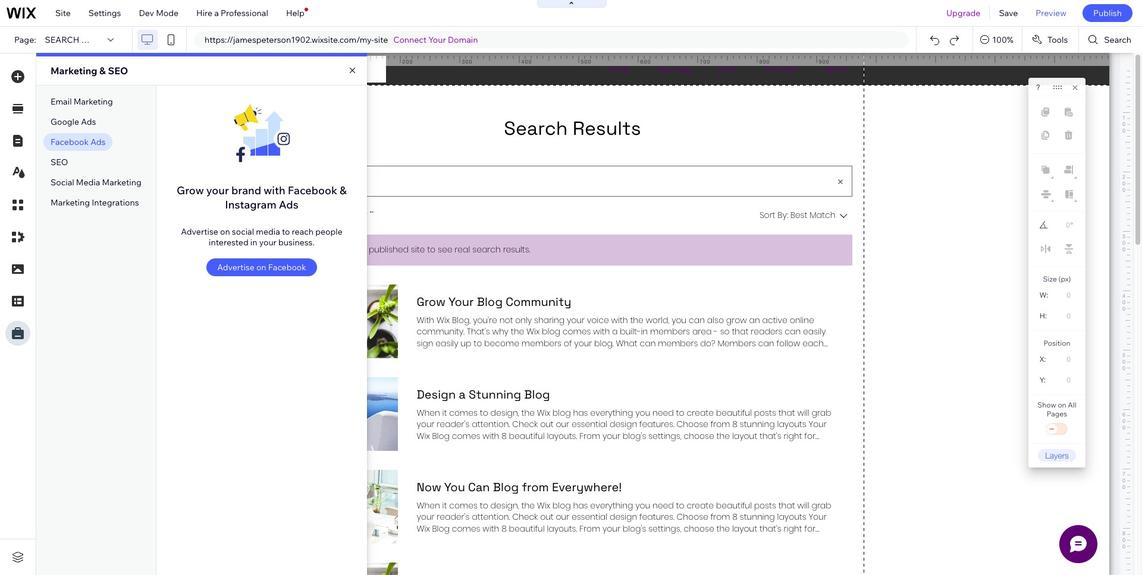 Task type: locate. For each thing, give the bounding box(es) containing it.
on for facebook
[[256, 262, 266, 273]]

& inside grow your brand with facebook & instagram ads
[[340, 184, 347, 197]]

reach
[[292, 227, 313, 237]]

facebook inside button
[[268, 262, 306, 273]]

facebook down business.
[[268, 262, 306, 273]]

advertise down grow
[[181, 227, 218, 237]]

advertise down the interested
[[217, 262, 254, 273]]

0 vertical spatial &
[[99, 65, 106, 77]]

grow
[[177, 184, 204, 197]]

None text field
[[1054, 218, 1070, 233], [1052, 287, 1075, 303], [1052, 352, 1075, 368], [1052, 372, 1075, 388], [1054, 218, 1070, 233], [1052, 287, 1075, 303], [1052, 352, 1075, 368], [1052, 372, 1075, 388]]

1 horizontal spatial your
[[259, 237, 277, 248]]

advertise inside button
[[217, 262, 254, 273]]

your
[[428, 35, 446, 45]]

brand
[[231, 184, 261, 197]]

domain
[[448, 35, 478, 45]]

advertise for advertise on facebook
[[217, 262, 254, 273]]

0 vertical spatial advertise
[[181, 227, 218, 237]]

on left all at bottom
[[1058, 401, 1066, 410]]

0 vertical spatial on
[[220, 227, 230, 237]]

on inside button
[[256, 262, 266, 273]]

tools button
[[1022, 27, 1079, 53]]

ads down email marketing
[[81, 117, 96, 127]]

integrations
[[92, 197, 139, 208]]

social media marketing
[[51, 177, 141, 188]]

all
[[1068, 401, 1076, 410]]

0 horizontal spatial your
[[206, 184, 229, 197]]

ads for google ads
[[81, 117, 96, 127]]

on inside show on all pages
[[1058, 401, 1066, 410]]

social
[[51, 177, 74, 188]]

dev
[[139, 8, 154, 18]]

https://jamespeterson1902.wixsite.com/my-
[[205, 35, 374, 45]]

facebook right with
[[288, 184, 337, 197]]

help
[[286, 8, 304, 18]]

size
[[1043, 275, 1057, 284]]

0 horizontal spatial seo
[[51, 157, 68, 168]]

on left social
[[220, 227, 230, 237]]

1 vertical spatial seo
[[51, 157, 68, 168]]

size (px)
[[1043, 275, 1071, 284]]

1 horizontal spatial &
[[340, 184, 347, 197]]

seo up social at the top left
[[51, 157, 68, 168]]

2 horizontal spatial on
[[1058, 401, 1066, 410]]

to
[[282, 227, 290, 237]]

facebook ads
[[51, 137, 106, 148]]

2 vertical spatial on
[[1058, 401, 1066, 410]]

preview
[[1036, 8, 1066, 18]]

hire a professional
[[196, 8, 268, 18]]

w:
[[1040, 291, 1048, 300]]

& down results
[[99, 65, 106, 77]]

1 vertical spatial ads
[[91, 137, 106, 148]]

site
[[374, 35, 388, 45]]

google
[[51, 117, 79, 127]]

1 vertical spatial &
[[340, 184, 347, 197]]

ads down the google ads
[[91, 137, 106, 148]]

300
[[462, 58, 473, 65]]

on for all
[[1058, 401, 1066, 410]]

professional
[[221, 8, 268, 18]]

None text field
[[1053, 308, 1075, 324]]

0 vertical spatial ads
[[81, 117, 96, 127]]

hire
[[196, 8, 212, 18]]

switch
[[1045, 422, 1069, 438]]

1 vertical spatial facebook
[[288, 184, 337, 197]]

seo
[[108, 65, 128, 77], [51, 157, 68, 168]]

layers
[[1045, 451, 1069, 461]]

your right grow
[[206, 184, 229, 197]]

facebook
[[51, 137, 89, 148], [288, 184, 337, 197], [268, 262, 306, 273]]

100% button
[[973, 27, 1022, 53]]

on inside advertise on social media to reach people interested in your business.
[[220, 227, 230, 237]]

advertise
[[181, 227, 218, 237], [217, 262, 254, 273]]

1 horizontal spatial on
[[256, 262, 266, 273]]

your
[[206, 184, 229, 197], [259, 237, 277, 248]]

settings
[[89, 8, 121, 18]]

2 vertical spatial ads
[[279, 198, 298, 212]]

seo down results
[[108, 65, 128, 77]]

on
[[220, 227, 230, 237], [256, 262, 266, 273], [1058, 401, 1066, 410]]

&
[[99, 65, 106, 77], [340, 184, 347, 197]]

2 vertical spatial facebook
[[268, 262, 306, 273]]

mode
[[156, 8, 178, 18]]

marketing down search results
[[51, 65, 97, 77]]

marketing up the google ads
[[74, 96, 113, 107]]

interested
[[209, 237, 248, 248]]

1 vertical spatial on
[[256, 262, 266, 273]]

& up people
[[340, 184, 347, 197]]

ads
[[81, 117, 96, 127], [91, 137, 106, 148], [279, 198, 298, 212]]

1 vertical spatial your
[[259, 237, 277, 248]]

your right in
[[259, 237, 277, 248]]

results
[[81, 35, 118, 45]]

advertise inside advertise on social media to reach people interested in your business.
[[181, 227, 218, 237]]

ads down with
[[279, 198, 298, 212]]

? button
[[1036, 83, 1040, 92]]

marketing & seo
[[51, 65, 128, 77]]

0 vertical spatial your
[[206, 184, 229, 197]]

grow your brand with facebook & instagram ads
[[177, 184, 347, 212]]

0 horizontal spatial on
[[220, 227, 230, 237]]

show on all pages
[[1038, 401, 1076, 419]]

marketing
[[51, 65, 97, 77], [74, 96, 113, 107], [102, 177, 141, 188], [51, 197, 90, 208]]

1 vertical spatial advertise
[[217, 262, 254, 273]]

social
[[232, 227, 254, 237]]

advertise on facebook
[[217, 262, 306, 273]]

facebook down the google ads
[[51, 137, 89, 148]]

your inside advertise on social media to reach people interested in your business.
[[259, 237, 277, 248]]

ads inside grow your brand with facebook & instagram ads
[[279, 198, 298, 212]]

advertise for advertise on social media to reach people interested in your business.
[[181, 227, 218, 237]]

0 vertical spatial seo
[[108, 65, 128, 77]]

0 horizontal spatial &
[[99, 65, 106, 77]]

search button
[[1079, 27, 1142, 53]]

on down in
[[256, 262, 266, 273]]

search
[[1104, 35, 1131, 45]]



Task type: describe. For each thing, give the bounding box(es) containing it.
h:
[[1040, 312, 1047, 321]]

x:
[[1040, 356, 1046, 364]]

700
[[700, 58, 711, 65]]

(px)
[[1059, 275, 1071, 284]]

site
[[55, 8, 71, 18]]

on for social
[[220, 227, 230, 237]]

email
[[51, 96, 72, 107]]

?
[[1036, 83, 1040, 92]]

dev mode
[[139, 8, 178, 18]]

a
[[214, 8, 219, 18]]

0 vertical spatial facebook
[[51, 137, 89, 148]]

connect
[[393, 35, 427, 45]]

marketing down social at the top left
[[51, 197, 90, 208]]

advertise on social media to reach people interested in your business.
[[181, 227, 342, 248]]

google ads
[[51, 117, 96, 127]]

1 horizontal spatial seo
[[108, 65, 128, 77]]

400
[[521, 58, 532, 65]]

upgrade
[[946, 8, 981, 18]]

https://jamespeterson1902.wixsite.com/my-site connect your domain
[[205, 35, 478, 45]]

search
[[45, 35, 79, 45]]

200
[[402, 58, 413, 65]]

search results
[[45, 35, 118, 45]]

layers button
[[1038, 450, 1076, 462]]

500
[[581, 58, 592, 65]]

media
[[76, 177, 100, 188]]

marketing up integrations at the top
[[102, 177, 141, 188]]

with
[[264, 184, 285, 197]]

°
[[1070, 221, 1073, 230]]

publish
[[1093, 8, 1122, 18]]

y:
[[1040, 377, 1046, 385]]

your inside grow your brand with facebook & instagram ads
[[206, 184, 229, 197]]

business.
[[278, 237, 315, 248]]

100%
[[992, 35, 1014, 45]]

facebook inside grow your brand with facebook & instagram ads
[[288, 184, 337, 197]]

save
[[999, 8, 1018, 18]]

ads for facebook ads
[[91, 137, 106, 148]]

800
[[759, 58, 770, 65]]

show
[[1038, 401, 1056, 410]]

media
[[256, 227, 280, 237]]

instagram
[[225, 198, 276, 212]]

advertise on facebook button
[[206, 259, 317, 277]]

publish button
[[1083, 4, 1133, 22]]

600
[[640, 58, 651, 65]]

pages
[[1047, 410, 1067, 419]]

in
[[250, 237, 257, 248]]

position
[[1044, 339, 1070, 348]]

900
[[819, 58, 830, 65]]

marketing integrations
[[51, 197, 139, 208]]

email marketing
[[51, 96, 113, 107]]

people
[[315, 227, 342, 237]]

preview button
[[1027, 0, 1075, 26]]

tools
[[1047, 35, 1068, 45]]

save button
[[990, 0, 1027, 26]]



Task type: vqa. For each thing, say whether or not it's contained in the screenshot.
Settings
yes



